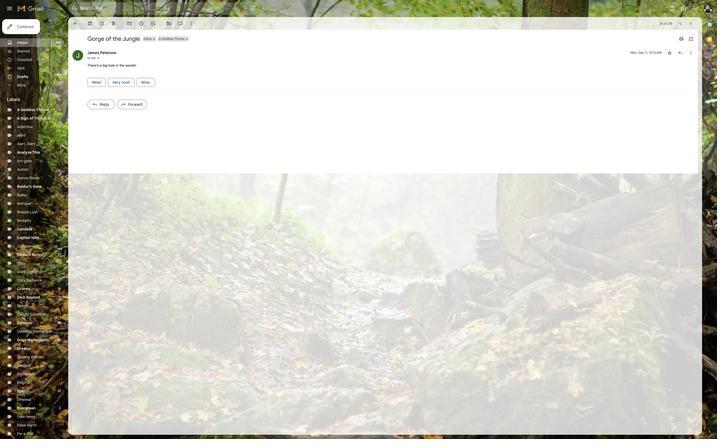 Task type: locate. For each thing, give the bounding box(es) containing it.
compose
[[17, 24, 34, 29]]

1 vertical spatial cozy
[[17, 270, 26, 274]]

2 cozy from the top
[[17, 270, 26, 274]]

wow! button
[[87, 78, 106, 87]]

1 right idea
[[60, 236, 61, 240]]

brutality link
[[17, 218, 31, 223]]

inbox inside button
[[144, 37, 152, 41]]

None search field
[[68, 2, 260, 15]]

delight for delight link
[[17, 304, 29, 308]]

aurora down "art-gate" link
[[17, 167, 28, 172]]

2 1 from the top
[[60, 150, 61, 154]]

0 horizontal spatial godless
[[21, 107, 35, 112]]

dewdrop up the radiance
[[26, 270, 42, 274]]

advanced search options image
[[247, 3, 258, 14]]

forward
[[128, 102, 143, 107]]

of right sign
[[29, 116, 33, 121]]

a godless throne link
[[17, 107, 49, 112]]

1 vertical spatial a godless throne
[[17, 107, 49, 112]]

godless inside button
[[162, 37, 174, 41]]

godless
[[162, 37, 174, 41], [21, 107, 35, 112]]

the
[[113, 35, 121, 42], [119, 63, 124, 67]]

forward link
[[117, 100, 147, 109]]

3
[[59, 295, 61, 299]]

godless down 'move to' icon at the top left of the page
[[162, 37, 174, 41]]

alert link
[[17, 133, 25, 138]]

very cool! button
[[108, 78, 135, 87]]

godless up sign
[[21, 107, 35, 112]]

0 horizontal spatial alert
[[17, 133, 25, 138]]

1 vertical spatial dewdrop
[[17, 329, 32, 334]]

1 vertical spatial godless
[[21, 107, 35, 112]]

throne inside labels navigation
[[36, 107, 49, 112]]

candela
[[17, 227, 32, 232]]

1 vertical spatial to
[[47, 116, 51, 121]]

delight down delight link
[[17, 312, 29, 317]]

a godless throne
[[159, 37, 185, 41], [17, 107, 49, 112]]

the left jungle
[[113, 35, 121, 42]]

1 vertical spatial throne
[[36, 107, 49, 112]]

1 vertical spatial alert
[[27, 142, 35, 146]]

d&d beyond link
[[17, 295, 40, 300]]

0 vertical spatial aurora
[[17, 167, 28, 172]]

cozy down the cozy "link"
[[17, 270, 26, 274]]

analyze this link
[[17, 150, 40, 155]]

1 vertical spatial delight
[[17, 312, 29, 317]]

1 down the 4
[[60, 116, 61, 120]]

main menu image
[[6, 5, 13, 12]]

capital
[[17, 235, 30, 240]]

a for 4
[[17, 107, 20, 112]]

0 vertical spatial 21
[[58, 227, 61, 231]]

james peterson
[[87, 50, 116, 55]]

0 vertical spatial to
[[87, 56, 90, 60]]

a down labels
[[17, 107, 20, 112]]

5 1 from the top
[[60, 347, 61, 351]]

alert up alert,
[[17, 133, 25, 138]]

1 21 from the top
[[58, 227, 61, 231]]

dogs manipulating time
[[17, 338, 61, 343]]

1
[[60, 116, 61, 120], [60, 150, 61, 154], [60, 184, 61, 188], [60, 236, 61, 240], [60, 347, 61, 351]]

dewdrop down demons link
[[17, 329, 32, 334]]

21
[[58, 227, 61, 231], [58, 253, 61, 257]]

2 vertical spatial cozy
[[17, 278, 26, 283]]

starred link
[[17, 49, 30, 54]]

0 horizontal spatial to
[[47, 116, 51, 121]]

1 vertical spatial aurora
[[17, 176, 28, 180]]

0 vertical spatial alert
[[17, 133, 25, 138]]

art-gate
[[17, 159, 32, 163]]

cozy up crimes link
[[17, 278, 26, 283]]

throne inside "a godless throne" button
[[174, 37, 185, 41]]

a godless throne button
[[158, 37, 185, 41]]

dewdrop enchanted link
[[17, 329, 51, 334]]

a left sign
[[17, 116, 20, 121]]

1 aurora from the top
[[17, 167, 28, 172]]

2 vertical spatial a
[[17, 116, 20, 121]]

wow!
[[92, 80, 101, 85]]

0 vertical spatial delight
[[17, 304, 29, 308]]

218
[[668, 21, 673, 25]]

godless inside labels navigation
[[21, 107, 35, 112]]

sign
[[21, 116, 28, 121]]

21 for council notes
[[58, 253, 61, 257]]

wander
[[31, 355, 44, 360]]

inbox inside labels navigation
[[17, 40, 27, 45]]

0 vertical spatial throne
[[174, 37, 185, 41]]

art-
[[17, 159, 24, 163]]

3 cozy from the top
[[17, 278, 26, 283]]

delete image
[[111, 21, 116, 26]]

inbox for inbox button
[[144, 37, 152, 41]]

gorge of the jungle
[[87, 35, 140, 42]]

a
[[159, 37, 161, 41], [17, 107, 20, 112], [17, 116, 20, 121]]

alert up "analyze this"
[[27, 142, 35, 146]]

2 delight from the top
[[17, 312, 29, 317]]

false alarm
[[17, 423, 37, 428]]

compose button
[[2, 19, 40, 34]]

1 for capital idea
[[60, 236, 61, 240]]

of right 24
[[664, 21, 667, 25]]

in
[[116, 63, 119, 67]]

the right in
[[119, 63, 124, 67]]

drafts
[[17, 74, 28, 79]]

tab list
[[702, 17, 717, 420]]

baldur's gate link
[[17, 184, 41, 189]]

manipulating
[[27, 338, 51, 343]]

0 vertical spatial cozy
[[17, 261, 26, 266]]

aurora down aurora link
[[17, 176, 28, 180]]

1 1 from the top
[[60, 116, 61, 120]]

alert,
[[17, 142, 26, 146]]

alert
[[17, 133, 25, 138], [27, 142, 35, 146]]

cozy for the cozy "link"
[[17, 261, 26, 266]]

aurora petals link
[[17, 176, 40, 180]]

1 horizontal spatial alert
[[27, 142, 35, 146]]

cozy for cozy radiance
[[17, 278, 26, 283]]

0 vertical spatial of
[[664, 21, 667, 25]]

2 vertical spatial of
[[29, 116, 33, 121]]

of
[[664, 21, 667, 25], [106, 35, 111, 42], [29, 116, 33, 121]]

fix-a-flat
[[17, 432, 34, 436]]

1 horizontal spatial throne
[[174, 37, 185, 41]]

ballsy
[[17, 193, 27, 198]]

1 vertical spatial enchanted
[[17, 372, 35, 377]]

1 horizontal spatial a godless throne
[[159, 37, 185, 41]]

throne up things
[[36, 107, 49, 112]]

0 vertical spatial dewdrop
[[26, 270, 42, 274]]

1 horizontal spatial godless
[[162, 37, 174, 41]]

24 of 218
[[660, 21, 673, 25]]

older image
[[689, 21, 694, 26]]

baldur's
[[17, 184, 32, 189]]

delight down d&d
[[17, 304, 29, 308]]

enchanted
[[33, 329, 51, 334], [17, 372, 35, 377]]

of inside labels navigation
[[29, 116, 33, 121]]

1 down 25
[[60, 347, 61, 351]]

betrayal link
[[17, 201, 31, 206]]

fake news
[[17, 415, 35, 419]]

collapse link
[[17, 244, 32, 249]]

support image
[[669, 5, 675, 12]]

delight sunshine link
[[17, 312, 45, 317]]

inbox up starred link
[[17, 40, 27, 45]]

0 vertical spatial godless
[[162, 37, 174, 41]]

a for 1
[[17, 116, 20, 121]]

1 horizontal spatial inbox
[[144, 37, 152, 41]]

enchanted link
[[17, 372, 35, 377]]

1 vertical spatial a
[[17, 107, 20, 112]]

delight
[[17, 304, 29, 308], [17, 312, 29, 317]]

25
[[57, 338, 61, 342]]

24
[[660, 21, 663, 25]]

a godless throne for "a godless throne" button at the top of the page
[[159, 37, 185, 41]]

1 horizontal spatial of
[[106, 35, 111, 42]]

woods!
[[125, 63, 136, 67]]

throne down 'labels' 'image'
[[174, 37, 185, 41]]

delight sunshine
[[17, 312, 45, 317]]

of right gorge
[[106, 35, 111, 42]]

1 horizontal spatial to
[[87, 56, 90, 60]]

a godless throne down the labels heading
[[17, 107, 49, 112]]

0 vertical spatial a
[[159, 37, 161, 41]]

2 horizontal spatial of
[[664, 21, 667, 25]]

to left 'come'
[[47, 116, 51, 121]]

back to inbox image
[[73, 21, 78, 26]]

inbox button
[[143, 37, 152, 41]]

1 right the this
[[60, 150, 61, 154]]

a godless throne inside button
[[159, 37, 185, 41]]

there's a big hole in the woods!
[[87, 63, 136, 67]]

inbox
[[144, 37, 152, 41], [17, 40, 27, 45]]

inbox down 'add to tasks' 'icon'
[[144, 37, 152, 41]]

fix-a-flat link
[[17, 432, 34, 436]]

sent link
[[17, 66, 25, 71]]

0 horizontal spatial inbox
[[17, 40, 27, 45]]

0 vertical spatial a godless throne
[[159, 37, 185, 41]]

1 right gate
[[60, 184, 61, 188]]

2 aurora from the top
[[17, 176, 28, 180]]

jungle
[[122, 35, 140, 42]]

collapse
[[17, 244, 32, 249]]

ethereal
[[17, 397, 31, 402]]

not starred image
[[667, 50, 673, 55]]

a right inbox button
[[159, 37, 161, 41]]

to left me
[[87, 56, 90, 60]]

1 vertical spatial of
[[106, 35, 111, 42]]

1 vertical spatial 21
[[58, 253, 61, 257]]

a godless throne inside labels navigation
[[17, 107, 49, 112]]

reply
[[100, 102, 109, 107]]

0 horizontal spatial throne
[[36, 107, 49, 112]]

delight for delight sunshine
[[17, 312, 29, 317]]

4 1 from the top
[[60, 236, 61, 240]]

1 delight from the top
[[17, 304, 29, 308]]

to
[[87, 56, 90, 60], [47, 116, 51, 121]]

0 horizontal spatial of
[[29, 116, 33, 121]]

ethereal link
[[17, 397, 31, 402]]

enchanted up manipulating
[[33, 329, 51, 334]]

2 21 from the top
[[58, 253, 61, 257]]

cozy down council at bottom
[[17, 261, 26, 266]]

capital idea link
[[17, 235, 39, 240]]

snooze image
[[139, 21, 144, 26]]

things
[[34, 116, 46, 121]]

aurora link
[[17, 167, 28, 172]]

1 cozy from the top
[[17, 261, 26, 266]]

throne
[[174, 37, 185, 41], [36, 107, 49, 112]]

10:24 am
[[649, 51, 662, 55]]

a inside "a godless throne" button
[[159, 37, 161, 41]]

3 1 from the top
[[60, 184, 61, 188]]

enchanted down "enchant" link
[[17, 372, 35, 377]]

aurora petals
[[17, 176, 40, 180]]

analyze
[[17, 150, 32, 155]]

cozy radiance link
[[17, 278, 42, 283]]

0 horizontal spatial a godless throne
[[17, 107, 49, 112]]

a godless throne down 'move to' icon at the top left of the page
[[159, 37, 185, 41]]



Task type: vqa. For each thing, say whether or not it's contained in the screenshot.
the topmost If
no



Task type: describe. For each thing, give the bounding box(es) containing it.
peterson
[[100, 50, 116, 55]]

labels heading
[[7, 97, 57, 102]]

reply link
[[87, 100, 115, 109]]

1 vertical spatial the
[[119, 63, 124, 67]]

aurora for aurora link
[[17, 167, 28, 172]]

dogs manipulating time link
[[17, 338, 61, 343]]

0 vertical spatial the
[[113, 35, 121, 42]]

epic link
[[17, 389, 25, 394]]

very
[[113, 80, 121, 85]]

mon, sep 11, 10:24 am cell
[[631, 50, 662, 55]]

there's
[[87, 63, 99, 67]]

mark as unread image
[[127, 21, 132, 26]]

move to image
[[166, 21, 172, 26]]

settings image
[[681, 5, 687, 12]]

snoozed link
[[17, 57, 32, 62]]

labels navigation
[[0, 17, 68, 439]]

cozy link
[[17, 261, 26, 266]]

inbox link
[[17, 40, 27, 45]]

to me
[[87, 56, 96, 60]]

enchant
[[17, 363, 31, 368]]

dewdrop enchanted
[[17, 329, 51, 334]]

report spam image
[[99, 21, 104, 26]]

cozy dewdrop link
[[17, 270, 42, 274]]

Not starred checkbox
[[667, 50, 673, 55]]

1 for analyze this
[[60, 150, 61, 154]]

23
[[57, 389, 61, 393]]

crimes link
[[17, 287, 30, 291]]

a godless throne for "a godless throne" link
[[17, 107, 49, 112]]

very cool!
[[113, 80, 130, 85]]

candela link
[[17, 227, 32, 232]]

more
[[17, 83, 26, 88]]

d&d beyond
[[17, 295, 40, 300]]

petals
[[29, 176, 40, 180]]

mon,
[[631, 51, 638, 55]]

dreamy
[[17, 355, 30, 360]]

inbox for inbox link
[[17, 40, 27, 45]]

gmail image
[[17, 3, 46, 14]]

epic
[[17, 389, 25, 394]]

1 for dreams
[[60, 347, 61, 351]]

cozy for cozy dewdrop
[[17, 270, 26, 274]]

baldur's gate
[[17, 184, 41, 189]]

enigma link
[[17, 380, 30, 385]]

fix-
[[17, 432, 24, 436]]

sunshine
[[30, 312, 45, 317]]

21 for candela
[[58, 227, 61, 231]]

enchant link
[[17, 363, 31, 368]]

14
[[58, 287, 61, 291]]

of for gorge
[[106, 35, 111, 42]]

throne for "a godless throne" link
[[36, 107, 49, 112]]

more image
[[189, 21, 194, 26]]

council notes
[[17, 252, 42, 257]]

2
[[59, 406, 61, 410]]

gate
[[33, 184, 41, 189]]

cool!
[[122, 80, 130, 85]]

dreamy wander
[[17, 355, 44, 360]]

evergreen link
[[17, 406, 36, 411]]

beyond
[[26, 295, 40, 300]]

analyze this
[[17, 150, 40, 155]]

council notes link
[[17, 252, 42, 257]]

starred
[[17, 49, 30, 54]]

flat
[[27, 432, 34, 436]]

1 for baldur's gate
[[60, 184, 61, 188]]

dreams
[[17, 346, 31, 351]]

alert, alert link
[[17, 142, 35, 146]]

art-gate link
[[17, 159, 32, 163]]

dreams link
[[17, 346, 31, 351]]

drafts link
[[17, 74, 28, 79]]

breeze lush
[[17, 210, 38, 215]]

adjective link
[[17, 124, 33, 129]]

this
[[32, 150, 40, 155]]

4
[[59, 108, 61, 112]]

evergreen
[[17, 406, 36, 411]]

false alarm link
[[17, 423, 37, 428]]

fake
[[17, 415, 25, 419]]

18
[[58, 321, 61, 325]]

breeze lush link
[[17, 210, 38, 215]]

betrayal
[[17, 201, 31, 206]]

labels image
[[178, 21, 183, 26]]

adjective
[[17, 124, 33, 129]]

throne for "a godless throne" button at the top of the page
[[174, 37, 185, 41]]

search mail image
[[70, 4, 79, 13]]

add to tasks image
[[150, 21, 156, 26]]

aurora for aurora petals
[[17, 176, 28, 180]]

enigma
[[17, 380, 30, 385]]

alert, alert
[[17, 142, 35, 146]]

a sign of things to come link
[[17, 116, 62, 121]]

newer image
[[678, 21, 683, 26]]

sent
[[17, 66, 25, 71]]

Search mail text field
[[80, 6, 235, 11]]

show details image
[[97, 57, 100, 60]]

james
[[87, 50, 99, 55]]

me
[[91, 56, 96, 60]]

a sign of things to come
[[17, 116, 62, 121]]

1 for a sign of things to come
[[60, 116, 61, 120]]

gate
[[24, 159, 32, 163]]

cozy radiance
[[17, 278, 42, 283]]

to inside labels navigation
[[47, 116, 51, 121]]

lush
[[30, 210, 38, 215]]

of for 24
[[664, 21, 667, 25]]

fake news link
[[17, 415, 35, 419]]

alarm
[[27, 423, 37, 428]]

11,
[[645, 51, 648, 55]]

wow.
[[141, 80, 151, 85]]

6
[[59, 75, 61, 79]]

ballsy link
[[17, 193, 27, 198]]

wow. button
[[137, 78, 155, 87]]

brutality
[[17, 218, 31, 223]]

148
[[56, 41, 61, 45]]

godless for "a godless throne" button at the top of the page
[[162, 37, 174, 41]]

godless for "a godless throne" link
[[21, 107, 35, 112]]

archive image
[[87, 21, 93, 26]]

a
[[100, 63, 102, 67]]

0 vertical spatial enchanted
[[33, 329, 51, 334]]



